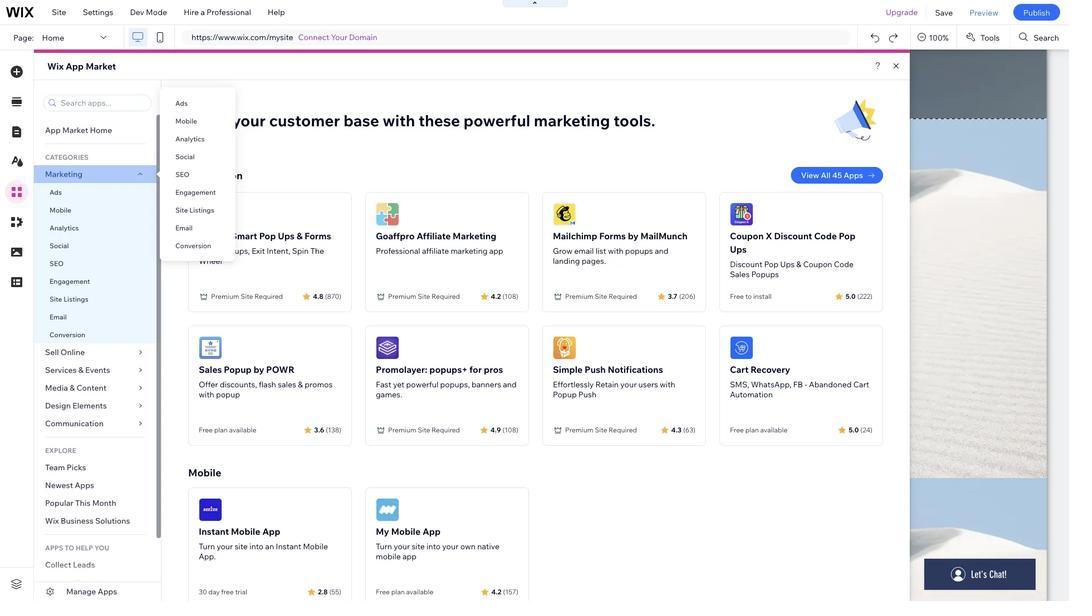Task type: locate. For each thing, give the bounding box(es) containing it.
1 horizontal spatial by
[[628, 231, 639, 242]]

turn up app. at the bottom of page
[[199, 542, 215, 552]]

with inside sales popup by powr offer discounts, flash sales & promos with popup
[[199, 390, 214, 400]]

premium site required down affiliate
[[388, 292, 460, 301]]

popups,
[[440, 380, 470, 390]]

1 horizontal spatial apps
[[98, 587, 117, 597]]

(108)
[[503, 292, 519, 300], [503, 426, 519, 434]]

own
[[460, 542, 476, 552]]

communication link
[[34, 415, 157, 433]]

market up search apps... field
[[86, 61, 116, 72]]

newest
[[45, 481, 73, 490]]

free down automation
[[730, 426, 744, 434]]

site left settings
[[52, 7, 66, 17]]

1 horizontal spatial seo link
[[160, 165, 236, 183]]

site down affiliate
[[418, 292, 430, 301]]

email for engagement link corresponding to leftmost the email link the site listings link
[[50, 313, 67, 321]]

conversion up "wheel"
[[175, 241, 211, 250]]

with right list
[[608, 246, 624, 256]]

day
[[209, 588, 220, 597]]

4.2
[[491, 292, 501, 300], [492, 588, 502, 596]]

free down mobile
[[376, 588, 390, 597]]

0 horizontal spatial turn
[[199, 542, 215, 552]]

conversion link up the 'online' on the bottom of page
[[34, 326, 157, 344]]

available down "my mobile app turn your site into your own native mobile app"
[[406, 588, 434, 597]]

0 horizontal spatial email
[[50, 313, 67, 321]]

into inside "my mobile app turn your site into your own native mobile app"
[[427, 542, 441, 552]]

1 horizontal spatial coupon
[[803, 260, 832, 269]]

with down offer in the bottom left of the page
[[199, 390, 214, 400]]

5.0 left (24)
[[849, 426, 859, 434]]

grow inside mailchimp forms by mailmunch grow email list with popups and landing pages.
[[553, 246, 573, 256]]

free plan available for powr
[[199, 426, 256, 434]]

4.9
[[491, 426, 501, 434]]

with inside mailchimp forms by mailmunch grow email list with popups and landing pages.
[[608, 246, 624, 256]]

engagement
[[175, 188, 216, 196], [50, 277, 90, 285]]

& inside 'coupon x discount code pop ups discount pop ups & coupon code sales popups'
[[797, 260, 802, 269]]

0 vertical spatial analytics
[[175, 135, 205, 143]]

home inside the app market home link
[[90, 125, 112, 135]]

1 horizontal spatial available
[[406, 588, 434, 597]]

hire
[[184, 7, 199, 17]]

1 horizontal spatial site listings link
[[160, 201, 236, 219]]

1 vertical spatial discount
[[730, 260, 763, 269]]

simple push notifications logo image
[[553, 336, 576, 360]]

1 horizontal spatial social
[[175, 152, 195, 161]]

leads
[[73, 560, 95, 570]]

premium down games.
[[388, 426, 416, 434]]

into inside instant mobile app turn your site into an instant mobile app.
[[250, 542, 264, 552]]

free for cart recovery
[[730, 426, 744, 434]]

sales up offer in the bottom left of the page
[[199, 364, 222, 375]]

available for powr
[[229, 426, 256, 434]]

email link up sell online link
[[34, 308, 157, 326]]

media
[[45, 383, 68, 393]]

popup
[[224, 364, 252, 375], [553, 390, 577, 400]]

all
[[821, 170, 831, 180]]

available down "popup"
[[229, 426, 256, 434]]

2 horizontal spatial email
[[199, 246, 219, 256]]

premium down effortlessly
[[565, 426, 594, 434]]

5.0 (24)
[[849, 426, 873, 434]]

0 horizontal spatial site listings
[[50, 295, 88, 303]]

and down mailmunch at right
[[655, 246, 669, 256]]

sales
[[730, 270, 750, 279], [199, 364, 222, 375]]

1 horizontal spatial turn
[[376, 542, 392, 552]]

into for my mobile app
[[427, 542, 441, 552]]

0 vertical spatial home
[[42, 32, 64, 42]]

site down "exit"
[[241, 292, 253, 301]]

required down the popups
[[609, 292, 637, 301]]

spin
[[292, 246, 309, 256]]

free plan available down "popup"
[[199, 426, 256, 434]]

hire a professional
[[184, 7, 251, 17]]

1 vertical spatial powerful
[[406, 380, 439, 390]]

required down the intent, at the top
[[255, 292, 283, 301]]

site up sell at the bottom left of the page
[[50, 295, 62, 303]]

premium for grow
[[565, 292, 594, 301]]

1 turn from the left
[[199, 542, 215, 552]]

affiliate
[[422, 246, 449, 256]]

app up an
[[262, 526, 280, 537]]

apps up this
[[75, 481, 94, 490]]

0 horizontal spatial engagement
[[50, 277, 90, 285]]

2 into from the left
[[427, 542, 441, 552]]

search
[[1034, 32, 1059, 42]]

0 horizontal spatial and
[[503, 380, 517, 390]]

available for whatsapp,
[[761, 426, 788, 434]]

available down automation
[[761, 426, 788, 434]]

by up flash
[[254, 364, 264, 375]]

listings up the 'online' on the bottom of page
[[64, 295, 88, 303]]

communication
[[45, 419, 105, 429]]

1 vertical spatial ads
[[50, 188, 62, 196]]

1 horizontal spatial engagement
[[175, 188, 216, 196]]

1 horizontal spatial site listings
[[175, 206, 214, 214]]

required down affiliate
[[432, 292, 460, 301]]

and for mailmunch
[[655, 246, 669, 256]]

forms up list
[[599, 231, 626, 242]]

mobile link for leftmost the email link the site listings link
[[34, 201, 157, 219]]

0 horizontal spatial professional
[[207, 7, 251, 17]]

available for turn
[[406, 588, 434, 597]]

1 horizontal spatial powerful
[[464, 111, 531, 130]]

plan down "popup"
[[214, 426, 228, 434]]

site listings link up sell online link
[[34, 290, 157, 308]]

100% button
[[911, 25, 957, 50]]

push down effortlessly
[[579, 390, 597, 400]]

design elements
[[45, 401, 107, 411]]

apps right manage
[[98, 587, 117, 597]]

premium down "wheel"
[[211, 292, 239, 301]]

my mobile app logo image
[[376, 499, 399, 522]]

market
[[86, 61, 116, 72], [62, 125, 88, 135]]

mailchimp
[[553, 231, 597, 242]]

apps for newest apps
[[75, 481, 94, 490]]

conversion up poptin: smart pop ups & forms logo
[[188, 169, 243, 182]]

recovery
[[751, 364, 791, 375]]

home up wix app market
[[42, 32, 64, 42]]

turn for instant
[[199, 542, 215, 552]]

1 vertical spatial push
[[579, 390, 597, 400]]

your
[[232, 111, 266, 130], [621, 380, 637, 390], [217, 542, 233, 552], [394, 542, 410, 552], [442, 542, 459, 552]]

1 vertical spatial grow
[[553, 246, 573, 256]]

0 vertical spatial popup
[[224, 364, 252, 375]]

site left an
[[235, 542, 248, 552]]

instant down instant mobile app  logo
[[199, 526, 229, 537]]

1 (108) from the top
[[503, 292, 519, 300]]

0 horizontal spatial marketing
[[45, 169, 83, 179]]

site down pages.
[[595, 292, 607, 301]]

home down search apps... field
[[90, 125, 112, 135]]

0 vertical spatial listings
[[189, 206, 214, 214]]

conversion link for the top the email link
[[160, 237, 236, 255]]

app inside "my mobile app turn your site into your own native mobile app"
[[403, 552, 417, 562]]

required
[[255, 292, 283, 301], [432, 292, 460, 301], [609, 292, 637, 301], [432, 426, 460, 434], [609, 426, 637, 434]]

0 vertical spatial (108)
[[503, 292, 519, 300]]

2 vertical spatial apps
[[98, 587, 117, 597]]

listings for the site listings link associated with the top the email link engagement link
[[189, 206, 214, 214]]

0 horizontal spatial cart
[[730, 364, 749, 375]]

marketing inside marketing grow your customer base with these powerful marketing tools.
[[188, 94, 236, 106]]

market up categories
[[62, 125, 88, 135]]

2 turn from the left
[[376, 542, 392, 552]]

this
[[75, 499, 91, 508]]

4.2 for goaffpro affiliate marketing
[[491, 292, 501, 300]]

premium site required down "exit"
[[211, 292, 283, 301]]

instant
[[199, 526, 229, 537], [276, 542, 301, 552]]

instant mobile app turn your site into an instant mobile app.
[[199, 526, 328, 562]]

1 vertical spatial (108)
[[503, 426, 519, 434]]

1 horizontal spatial engagement link
[[160, 183, 236, 201]]

marketing for marketing grow your customer base with these powerful marketing tools.
[[188, 94, 236, 106]]

engagement for leftmost the email link the site listings link
[[50, 277, 90, 285]]

free plan available down automation
[[730, 426, 788, 434]]

1 vertical spatial analytics
[[50, 224, 79, 232]]

site left own at the bottom of the page
[[412, 542, 425, 552]]

premium up 'promolayer: popups+ for pros logo' on the left of the page
[[388, 292, 416, 301]]

1 horizontal spatial grow
[[553, 246, 573, 256]]

email
[[175, 224, 193, 232], [199, 246, 219, 256], [50, 313, 67, 321]]

0 horizontal spatial forms
[[305, 231, 331, 242]]

0 horizontal spatial discount
[[730, 260, 763, 269]]

premium site required
[[211, 292, 283, 301], [388, 292, 460, 301], [565, 292, 637, 301], [388, 426, 460, 434], [565, 426, 637, 434]]

0 vertical spatial code
[[814, 231, 837, 242]]

cart recovery logo image
[[730, 336, 754, 360]]

0 vertical spatial market
[[86, 61, 116, 72]]

forms up the
[[305, 231, 331, 242]]

listings for engagement link corresponding to leftmost the email link the site listings link
[[64, 295, 88, 303]]

app up 4.2 (108)
[[489, 246, 503, 256]]

1 horizontal spatial pop
[[764, 260, 779, 269]]

required for your
[[609, 426, 637, 434]]

1 vertical spatial site listings
[[50, 295, 88, 303]]

premium site required down pages.
[[565, 292, 637, 301]]

seo for the site listings link associated with the top the email link engagement link seo link
[[175, 170, 190, 179]]

1 horizontal spatial into
[[427, 542, 441, 552]]

required for yet
[[432, 426, 460, 434]]

free for coupon x discount code pop ups
[[730, 292, 744, 301]]

required down retain
[[609, 426, 637, 434]]

apps inside button
[[98, 587, 117, 597]]

email left poptin: smart pop ups & forms logo
[[175, 224, 193, 232]]

cart right abandoned
[[854, 380, 869, 390]]

1 vertical spatial ads link
[[34, 183, 157, 201]]

1 vertical spatial by
[[254, 364, 264, 375]]

plan down automation
[[746, 426, 759, 434]]

app right the 'my'
[[423, 526, 441, 537]]

elements
[[73, 401, 107, 411]]

search button
[[1011, 25, 1069, 50]]

1 horizontal spatial email link
[[160, 219, 236, 237]]

site listings up poptin:
[[175, 206, 214, 214]]

instant mobile app  logo image
[[199, 499, 222, 522]]

45
[[833, 170, 842, 180]]

2 horizontal spatial ups
[[780, 260, 795, 269]]

1 vertical spatial market
[[62, 125, 88, 135]]

0 vertical spatial and
[[655, 246, 669, 256]]

trial
[[235, 588, 247, 597]]

list
[[596, 246, 606, 256]]

discounts,
[[220, 380, 257, 390]]

1 horizontal spatial instant
[[276, 542, 301, 552]]

1 into from the left
[[250, 542, 264, 552]]

plan for powr
[[214, 426, 228, 434]]

0 horizontal spatial popup
[[224, 364, 252, 375]]

site listings link up poptin:
[[160, 201, 236, 219]]

1 vertical spatial analytics link
[[34, 219, 157, 237]]

premium site required down retain
[[565, 426, 637, 434]]

by up the popups
[[628, 231, 639, 242]]

app inside instant mobile app turn your site into an instant mobile app.
[[262, 526, 280, 537]]

0 horizontal spatial home
[[42, 32, 64, 42]]

instant right an
[[276, 542, 301, 552]]

professional right a
[[207, 7, 251, 17]]

app up categories
[[45, 125, 61, 135]]

premium site required for retain
[[565, 426, 637, 434]]

1 vertical spatial apps
[[75, 481, 94, 490]]

0 horizontal spatial social
[[50, 241, 69, 250]]

mobile inside "my mobile app turn your site into your own native mobile app"
[[391, 526, 421, 537]]

seo link for the site listings link associated with the top the email link engagement link
[[160, 165, 236, 183]]

affiliate
[[417, 231, 451, 242]]

free plan available
[[199, 426, 256, 434], [730, 426, 788, 434], [376, 588, 434, 597]]

professional down goaffpro in the left top of the page
[[376, 246, 420, 256]]

premium for retain
[[565, 426, 594, 434]]

marketing for marketing
[[45, 169, 83, 179]]

solutions
[[95, 516, 130, 526]]

1 vertical spatial and
[[503, 380, 517, 390]]

listings up poptin:
[[189, 206, 214, 214]]

& inside poptin: smart pop ups & forms email popups, exit intent, spin the wheel
[[297, 231, 303, 242]]

premium site required for affiliate
[[388, 292, 460, 301]]

engagement link for the site listings link associated with the top the email link
[[160, 183, 236, 201]]

manage apps
[[66, 587, 117, 597]]

and down pros
[[503, 380, 517, 390]]

base
[[344, 111, 379, 130]]

1 vertical spatial sales
[[199, 364, 222, 375]]

site inside "my mobile app turn your site into your own native mobile app"
[[412, 542, 425, 552]]

0 horizontal spatial pop
[[259, 231, 276, 242]]

popup up discounts,
[[224, 364, 252, 375]]

conversion
[[188, 169, 243, 182], [175, 241, 211, 250], [50, 331, 85, 339]]

premium site required down games.
[[388, 426, 460, 434]]

with right users
[[660, 380, 676, 390]]

1 forms from the left
[[305, 231, 331, 242]]

into left an
[[250, 542, 264, 552]]

2 horizontal spatial apps
[[844, 170, 863, 180]]

poptin: smart pop ups & forms email popups, exit intent, spin the wheel
[[199, 231, 331, 266]]

discount right x
[[774, 231, 812, 242]]

offer
[[199, 380, 218, 390]]

4.8 (870)
[[313, 292, 341, 300]]

powerful inside marketing grow your customer base with these powerful marketing tools.
[[464, 111, 531, 130]]

free left to
[[730, 292, 744, 301]]

2 horizontal spatial free plan available
[[730, 426, 788, 434]]

1 vertical spatial conversion link
[[34, 326, 157, 344]]

discount
[[774, 231, 812, 242], [730, 260, 763, 269]]

1 vertical spatial seo
[[50, 259, 64, 268]]

3.7 (206)
[[668, 292, 696, 300]]

required down 'popups,'
[[432, 426, 460, 434]]

with inside simple push notifications effortlessly retain your users with popup push
[[660, 380, 676, 390]]

app
[[489, 246, 503, 256], [403, 552, 417, 562]]

0 vertical spatial seo
[[175, 170, 190, 179]]

1 horizontal spatial ups
[[730, 244, 747, 255]]

free for my mobile app
[[376, 588, 390, 597]]

site listings up the 'online' on the bottom of page
[[50, 295, 88, 303]]

poptin: smart pop ups & forms logo image
[[199, 203, 222, 226]]

1 site from the left
[[235, 542, 248, 552]]

simple push notifications effortlessly retain your users with popup push
[[553, 364, 676, 400]]

premium site required for fast
[[388, 426, 460, 434]]

with inside marketing grow your customer base with these powerful marketing tools.
[[383, 111, 415, 130]]

email link up "wheel"
[[160, 219, 236, 237]]

0 horizontal spatial instant
[[199, 526, 229, 537]]

popup down effortlessly
[[553, 390, 577, 400]]

online
[[61, 348, 85, 357]]

cart up sms,
[[730, 364, 749, 375]]

premium site required for &
[[211, 292, 283, 301]]

premium down landing
[[565, 292, 594, 301]]

popup inside simple push notifications effortlessly retain your users with popup push
[[553, 390, 577, 400]]

month
[[92, 499, 116, 508]]

pop inside poptin: smart pop ups & forms email popups, exit intent, spin the wheel
[[259, 231, 276, 242]]

premium site required for grow
[[565, 292, 637, 301]]

apps right 45
[[844, 170, 863, 180]]

and inside mailchimp forms by mailmunch grow email list with popups and landing pages.
[[655, 246, 669, 256]]

0 horizontal spatial plan
[[214, 426, 228, 434]]

1 vertical spatial listings
[[64, 295, 88, 303]]

email up sell at the bottom left of the page
[[50, 313, 67, 321]]

social link for the analytics link associated with mobile link for leftmost the email link the site listings link
[[34, 237, 157, 255]]

0 vertical spatial grow
[[188, 111, 229, 130]]

site down promolayer: popups+ for pros fast yet powerful popups, banners and games.
[[418, 426, 430, 434]]

plan down mobile
[[391, 588, 405, 597]]

smart
[[231, 231, 257, 242]]

free plan available for whatsapp,
[[730, 426, 788, 434]]

promolayer:
[[376, 364, 428, 375]]

site listings
[[175, 206, 214, 214], [50, 295, 88, 303]]

required for email
[[609, 292, 637, 301]]

turn inside instant mobile app turn your site into an instant mobile app.
[[199, 542, 215, 552]]

conversion up sell online in the bottom of the page
[[50, 331, 85, 339]]

1 horizontal spatial and
[[655, 246, 669, 256]]

turn up mobile
[[376, 542, 392, 552]]

2 (108) from the top
[[503, 426, 519, 434]]

conversion link up "wheel"
[[160, 237, 236, 255]]

0 vertical spatial social link
[[160, 148, 236, 165]]

1 horizontal spatial marketing
[[534, 111, 610, 130]]

1 vertical spatial wix
[[45, 516, 59, 526]]

1 vertical spatial professional
[[376, 246, 420, 256]]

app right mobile
[[403, 552, 417, 562]]

2 vertical spatial email
[[50, 313, 67, 321]]

by inside mailchimp forms by mailmunch grow email list with popups and landing pages.
[[628, 231, 639, 242]]

wix app market
[[47, 61, 116, 72]]

1 horizontal spatial email
[[175, 224, 193, 232]]

and inside promolayer: popups+ for pros fast yet powerful popups, banners and games.
[[503, 380, 517, 390]]

marketing
[[188, 94, 236, 106], [45, 169, 83, 179], [453, 231, 497, 242]]

sales popup by powr logo image
[[199, 336, 222, 360]]

1 vertical spatial marketing
[[451, 246, 488, 256]]

ads
[[175, 99, 188, 107], [50, 188, 62, 196]]

email up "wheel"
[[199, 246, 219, 256]]

an
[[265, 542, 274, 552]]

1 vertical spatial popup
[[553, 390, 577, 400]]

sales inside 'coupon x discount code pop ups discount pop ups & coupon code sales popups'
[[730, 270, 750, 279]]

into left own at the bottom of the page
[[427, 542, 441, 552]]

email for the site listings link associated with the top the email link engagement link
[[175, 224, 193, 232]]

fb
[[793, 380, 803, 390]]

by inside sales popup by powr offer discounts, flash sales & promos with popup
[[254, 364, 264, 375]]

the
[[310, 246, 324, 256]]

0 horizontal spatial apps
[[75, 481, 94, 490]]

mobile
[[175, 117, 197, 125], [50, 206, 71, 214], [188, 466, 221, 479], [231, 526, 260, 537], [391, 526, 421, 537], [303, 542, 328, 552]]

0 vertical spatial mobile link
[[160, 112, 236, 130]]

with right base
[[383, 111, 415, 130]]

5.0 left (222)
[[846, 292, 856, 300]]

1 vertical spatial app
[[403, 552, 417, 562]]

site inside instant mobile app turn your site into an instant mobile app.
[[235, 542, 248, 552]]

2 forms from the left
[[599, 231, 626, 242]]

0 vertical spatial wix
[[47, 61, 64, 72]]

manage
[[66, 587, 96, 597]]

turn for my
[[376, 542, 392, 552]]

0 vertical spatial site listings link
[[160, 201, 236, 219]]

sales up to
[[730, 270, 750, 279]]

4.9 (108)
[[491, 426, 519, 434]]

2 site from the left
[[412, 542, 425, 552]]

0 horizontal spatial sales
[[199, 364, 222, 375]]

social for social link for mobile link corresponding to the site listings link associated with the top the email link's the analytics link
[[175, 152, 195, 161]]

0 vertical spatial coupon
[[730, 231, 764, 242]]

5.0 (222)
[[846, 292, 873, 300]]

1 horizontal spatial listings
[[189, 206, 214, 214]]

your
[[331, 32, 348, 42]]

0 vertical spatial professional
[[207, 7, 251, 17]]

premium for fast
[[388, 426, 416, 434]]

2 horizontal spatial pop
[[839, 231, 856, 242]]

effortlessly
[[553, 380, 594, 390]]

free plan available down mobile
[[376, 588, 434, 597]]

0 horizontal spatial into
[[250, 542, 264, 552]]

0 horizontal spatial app
[[403, 552, 417, 562]]

1 vertical spatial social link
[[34, 237, 157, 255]]

4.2 (108)
[[491, 292, 519, 300]]

free for sales popup by powr
[[199, 426, 213, 434]]

tools.
[[614, 111, 656, 130]]

5.0 for pop
[[846, 292, 856, 300]]

(206)
[[679, 292, 696, 300]]

discount up popups
[[730, 260, 763, 269]]

push up retain
[[585, 364, 606, 375]]

yet
[[393, 380, 405, 390]]

free down offer in the bottom left of the page
[[199, 426, 213, 434]]

forms
[[305, 231, 331, 242], [599, 231, 626, 242]]

turn inside "my mobile app turn your site into your own native mobile app"
[[376, 542, 392, 552]]

0 vertical spatial marketing
[[534, 111, 610, 130]]

my mobile app turn your site into your own native mobile app
[[376, 526, 500, 562]]



Task type: describe. For each thing, give the bounding box(es) containing it.
picks
[[67, 463, 86, 473]]

social for social link corresponding to the analytics link associated with mobile link for leftmost the email link the site listings link
[[50, 241, 69, 250]]

wix business solutions
[[45, 516, 130, 526]]

premium for &
[[211, 292, 239, 301]]

site down retain
[[595, 426, 607, 434]]

preview button
[[962, 0, 1007, 25]]

0 horizontal spatial email link
[[34, 308, 157, 326]]

0 vertical spatial conversion
[[188, 169, 243, 182]]

analytics link for mobile link corresponding to the site listings link associated with the top the email link
[[160, 130, 236, 148]]

categories
[[45, 153, 89, 161]]

users
[[639, 380, 658, 390]]

1 horizontal spatial cart
[[854, 380, 869, 390]]

4.2 (157)
[[492, 588, 519, 596]]

into for instant mobile app
[[250, 542, 264, 552]]

simple
[[553, 364, 583, 375]]

30
[[199, 588, 207, 597]]

dev
[[130, 7, 144, 17]]

save
[[935, 7, 953, 17]]

help
[[268, 7, 285, 17]]

popup inside sales popup by powr offer discounts, flash sales & promos with popup
[[224, 364, 252, 375]]

by for forms
[[628, 231, 639, 242]]

0 vertical spatial site listings
[[175, 206, 214, 214]]

marketing link
[[34, 165, 157, 183]]

0 vertical spatial email link
[[160, 219, 236, 237]]

ups inside poptin: smart pop ups & forms email popups, exit intent, spin the wheel
[[278, 231, 295, 242]]

banners
[[472, 380, 501, 390]]

site for my
[[412, 542, 425, 552]]

coupon x discount code pop ups logo image
[[730, 203, 754, 226]]

apps for manage apps
[[98, 587, 117, 597]]

marketing inside goaffpro affiliate marketing professional affiliate marketing app
[[451, 246, 488, 256]]

popup
[[216, 390, 240, 400]]

app inside goaffpro affiliate marketing professional affiliate marketing app
[[489, 246, 503, 256]]

engagement link for leftmost the email link the site listings link
[[34, 272, 157, 290]]

view all 45 apps link
[[791, 167, 883, 184]]

promolayer: popups+ for pros logo image
[[376, 336, 399, 360]]

required for marketing
[[432, 292, 460, 301]]

apps to help you
[[45, 544, 109, 552]]

email inside poptin: smart pop ups & forms email popups, exit intent, spin the wheel
[[199, 246, 219, 256]]

popular this month link
[[34, 495, 157, 512]]

conversion link for leftmost the email link
[[34, 326, 157, 344]]

apps
[[45, 544, 63, 552]]

ads link for mobile link for leftmost the email link the site listings link
[[34, 183, 157, 201]]

services & events link
[[34, 361, 157, 379]]

1 vertical spatial conversion
[[175, 241, 211, 250]]

coupon x discount code pop ups discount pop ups & coupon code sales popups
[[730, 231, 856, 279]]

mobile link for the site listings link associated with the top the email link
[[160, 112, 236, 130]]

2 vertical spatial conversion
[[50, 331, 85, 339]]

powerful inside promolayer: popups+ for pros fast yet powerful popups, banners and games.
[[406, 380, 439, 390]]

required for forms
[[255, 292, 283, 301]]

design elements link
[[34, 397, 157, 415]]

publish
[[1024, 7, 1050, 17]]

(157)
[[503, 588, 519, 596]]

to
[[746, 292, 752, 301]]

sales inside sales popup by powr offer discounts, flash sales & promos with popup
[[199, 364, 222, 375]]

social link for mobile link corresponding to the site listings link associated with the top the email link's the analytics link
[[160, 148, 236, 165]]

tools
[[981, 32, 1000, 42]]

0 vertical spatial instant
[[199, 526, 229, 537]]

games.
[[376, 390, 402, 400]]

pros
[[484, 364, 503, 375]]

exit
[[252, 246, 265, 256]]

view all 45 apps
[[801, 170, 863, 180]]

popular
[[45, 499, 73, 508]]

customer
[[269, 111, 340, 130]]

free plan available for turn
[[376, 588, 434, 597]]

view
[[801, 170, 819, 180]]

(24)
[[861, 426, 873, 434]]

https://www.wix.com/mysite
[[192, 32, 293, 42]]

analyze
[[45, 578, 74, 588]]

your inside marketing grow your customer base with these powerful marketing tools.
[[232, 111, 266, 130]]

0 vertical spatial cart
[[730, 364, 749, 375]]

these
[[419, 111, 460, 130]]

landing
[[553, 256, 580, 266]]

wix for wix business solutions
[[45, 516, 59, 526]]

Search apps... field
[[57, 95, 148, 111]]

plan for whatsapp,
[[746, 426, 759, 434]]

team picks
[[45, 463, 86, 473]]

sales popup by powr offer discounts, flash sales & promos with popup
[[199, 364, 333, 400]]

poptin:
[[199, 231, 229, 242]]

collect leads
[[45, 560, 95, 570]]

marketing inside goaffpro affiliate marketing professional affiliate marketing app
[[453, 231, 497, 242]]

marketing grow your customer base with these powerful marketing tools.
[[188, 94, 656, 130]]

to
[[65, 544, 74, 552]]

engagement for the site listings link associated with the top the email link
[[175, 188, 216, 196]]

newest apps
[[45, 481, 94, 490]]

explore
[[45, 446, 76, 455]]

fast
[[376, 380, 391, 390]]

content
[[77, 383, 107, 393]]

popups
[[752, 270, 779, 279]]

0 vertical spatial discount
[[774, 231, 812, 242]]

whatsapp,
[[751, 380, 792, 390]]

apps inside 'link'
[[844, 170, 863, 180]]

media & content
[[45, 383, 107, 393]]

site left poptin: smart pop ups & forms logo
[[175, 206, 188, 214]]

seo for seo link related to engagement link corresponding to leftmost the email link the site listings link
[[50, 259, 64, 268]]

ads link for mobile link corresponding to the site listings link associated with the top the email link
[[160, 94, 236, 112]]

abandoned
[[809, 380, 852, 390]]

collect
[[45, 560, 71, 570]]

5.0 for fb
[[849, 426, 859, 434]]

1 vertical spatial coupon
[[803, 260, 832, 269]]

free
[[221, 588, 234, 597]]

0 vertical spatial push
[[585, 364, 606, 375]]

for
[[470, 364, 482, 375]]

your inside instant mobile app turn your site into an instant mobile app.
[[217, 542, 233, 552]]

grow inside marketing grow your customer base with these powerful marketing tools.
[[188, 111, 229, 130]]

analyze traffic
[[45, 578, 99, 588]]

4.2 for my mobile app
[[492, 588, 502, 596]]

plan for turn
[[391, 588, 405, 597]]

your inside simple push notifications effortlessly retain your users with popup push
[[621, 380, 637, 390]]

site for instant
[[235, 542, 248, 552]]

automation
[[730, 390, 773, 400]]

media & content link
[[34, 379, 157, 397]]

dev mode
[[130, 7, 167, 17]]

goaffpro affiliate marketing logo image
[[376, 203, 399, 226]]

forms inside mailchimp forms by mailmunch grow email list with popups and landing pages.
[[599, 231, 626, 242]]

1 vertical spatial instant
[[276, 542, 301, 552]]

services
[[45, 365, 77, 375]]

wix for wix app market
[[47, 61, 64, 72]]

1 horizontal spatial analytics
[[175, 135, 205, 143]]

(108) for goaffpro affiliate marketing
[[503, 292, 519, 300]]

mailchimp forms by mailmunch logo image
[[553, 203, 576, 226]]

marketing inside marketing grow your customer base with these powerful marketing tools.
[[534, 111, 610, 130]]

2.8
[[318, 588, 328, 596]]

promos
[[305, 380, 333, 390]]

app market home link
[[34, 121, 157, 139]]

and for pros
[[503, 380, 517, 390]]

wheel
[[199, 256, 222, 266]]

help
[[76, 544, 93, 552]]

mobile
[[376, 552, 401, 562]]

ads for ads link related to mobile link corresponding to the site listings link associated with the top the email link
[[175, 99, 188, 107]]

site listings link for the top the email link
[[160, 201, 236, 219]]

premium for affiliate
[[388, 292, 416, 301]]

professional inside goaffpro affiliate marketing professional affiliate marketing app
[[376, 246, 420, 256]]

3.7
[[668, 292, 678, 300]]

design
[[45, 401, 71, 411]]

(108) for promolayer: popups+ for pros
[[503, 426, 519, 434]]

sell online link
[[34, 344, 157, 361]]

tools button
[[957, 25, 1010, 50]]

site listings link for leftmost the email link
[[34, 290, 157, 308]]

4.3
[[671, 426, 682, 434]]

domain
[[349, 32, 377, 42]]

install
[[754, 292, 772, 301]]

powr
[[266, 364, 295, 375]]

flash
[[259, 380, 276, 390]]

settings
[[83, 7, 113, 17]]

& inside sales popup by powr offer discounts, flash sales & promos with popup
[[298, 380, 303, 390]]

popular this month
[[45, 499, 116, 508]]

analytics link for mobile link for leftmost the email link the site listings link
[[34, 219, 157, 237]]

wix business solutions link
[[34, 512, 157, 530]]

1 vertical spatial code
[[834, 260, 854, 269]]

2 vertical spatial ups
[[780, 260, 795, 269]]

by for popup
[[254, 364, 264, 375]]

3.6 (138)
[[314, 426, 341, 434]]

app up search apps... field
[[66, 61, 84, 72]]

sms,
[[730, 380, 749, 390]]

mode
[[146, 7, 167, 17]]

connect
[[298, 32, 329, 42]]

ads for mobile link for leftmost the email link the site listings link's ads link
[[50, 188, 62, 196]]

100%
[[929, 32, 949, 42]]

analyze traffic link
[[34, 574, 157, 592]]

app inside "my mobile app turn your site into your own native mobile app"
[[423, 526, 441, 537]]

mailchimp forms by mailmunch grow email list with popups and landing pages.
[[553, 231, 688, 266]]

(870)
[[325, 292, 341, 300]]

forms inside poptin: smart pop ups & forms email popups, exit intent, spin the wheel
[[305, 231, 331, 242]]

seo link for engagement link corresponding to leftmost the email link the site listings link
[[34, 255, 157, 272]]

sales
[[278, 380, 296, 390]]



Task type: vqa. For each thing, say whether or not it's contained in the screenshot.
ELEMENTS
yes



